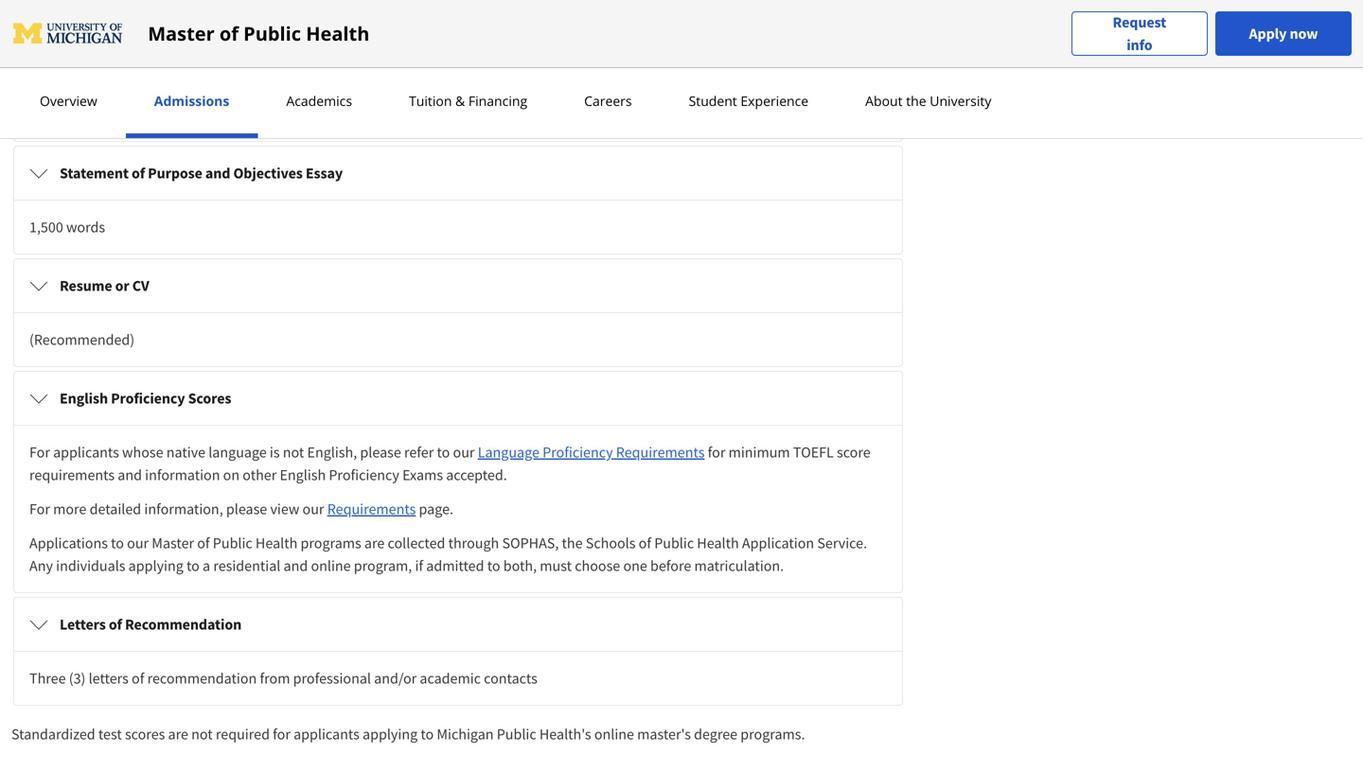 Task type: vqa. For each thing, say whether or not it's contained in the screenshot.
Chat With Us image
no



Task type: locate. For each thing, give the bounding box(es) containing it.
online right health's
[[594, 725, 634, 744]]

1 horizontal spatial proficiency
[[329, 466, 399, 485]]

information,
[[144, 500, 223, 519]]

please left 'refer' on the left of the page
[[360, 443, 401, 462]]

0 vertical spatial words
[[55, 105, 94, 124]]

1 horizontal spatial online
[[594, 725, 634, 744]]

applying down and/or
[[363, 725, 418, 744]]

the right about
[[906, 92, 927, 110]]

statement
[[60, 164, 129, 183]]

2 horizontal spatial and
[[284, 557, 308, 576]]

0 horizontal spatial applying
[[128, 557, 183, 576]]

0 vertical spatial please
[[360, 443, 401, 462]]

1 vertical spatial words
[[66, 218, 105, 237]]

online
[[311, 557, 351, 576], [594, 725, 634, 744]]

2 vertical spatial our
[[127, 534, 149, 553]]

master down "information,"
[[152, 534, 194, 553]]

1 vertical spatial english
[[280, 466, 326, 485]]

for for for more detailed information, please view our
[[29, 500, 50, 519]]

admissions
[[154, 92, 229, 110]]

test
[[98, 725, 122, 744]]

applying left the a
[[128, 557, 183, 576]]

proficiency
[[111, 389, 185, 408], [543, 443, 613, 462], [329, 466, 399, 485]]

2 for from the top
[[29, 500, 50, 519]]

and down programs
[[284, 557, 308, 576]]

to
[[437, 443, 450, 462], [111, 534, 124, 553], [187, 557, 200, 576], [487, 557, 500, 576], [421, 725, 434, 744]]

our down "detailed"
[[127, 534, 149, 553]]

(recommended)
[[29, 330, 135, 349]]

0 vertical spatial for
[[708, 443, 726, 462]]

1 horizontal spatial and
[[205, 164, 230, 183]]

english inside dropdown button
[[60, 389, 108, 408]]

recommendation
[[147, 669, 257, 688]]

sophas,
[[502, 534, 559, 553]]

matriculation.
[[694, 557, 784, 576]]

statement of purpose and objectives essay button
[[14, 147, 902, 200]]

1 vertical spatial and
[[118, 466, 142, 485]]

words right 500
[[55, 105, 94, 124]]

0 vertical spatial not
[[283, 443, 304, 462]]

0 horizontal spatial proficiency
[[111, 389, 185, 408]]

0 horizontal spatial applicants
[[53, 443, 119, 462]]

1 horizontal spatial requirements
[[616, 443, 705, 462]]

essay right reflective
[[128, 51, 166, 70]]

1 vertical spatial essay
[[306, 164, 343, 183]]

three
[[29, 669, 66, 688]]

0 vertical spatial proficiency
[[111, 389, 185, 408]]

1 horizontal spatial please
[[360, 443, 401, 462]]

0 vertical spatial online
[[311, 557, 351, 576]]

to left michigan
[[421, 725, 434, 744]]

our up accepted.
[[453, 443, 475, 462]]

applicants down professional at the bottom left
[[294, 725, 360, 744]]

1 vertical spatial the
[[562, 534, 583, 553]]

reflective essay
[[60, 51, 166, 70]]

official transcripts region
[[14, 0, 902, 13]]

&
[[455, 92, 465, 110]]

degree
[[694, 725, 738, 744]]

proficiency up whose
[[111, 389, 185, 408]]

1 horizontal spatial the
[[906, 92, 927, 110]]

0 horizontal spatial and
[[118, 466, 142, 485]]

health up the academics link
[[306, 20, 370, 46]]

program,
[[354, 557, 412, 576]]

programs
[[301, 534, 361, 553]]

university of michigan image
[[11, 18, 125, 49]]

resume
[[60, 276, 112, 295]]

2 horizontal spatial our
[[453, 443, 475, 462]]

master of public health
[[148, 20, 370, 46]]

1 horizontal spatial are
[[364, 534, 385, 553]]

overview link
[[34, 92, 103, 110]]

whose
[[122, 443, 163, 462]]

for more detailed information, please view our requirements page.
[[29, 500, 454, 519]]

0 horizontal spatial are
[[168, 725, 188, 744]]

public up the academics link
[[243, 20, 301, 46]]

michigan
[[437, 725, 494, 744]]

and
[[205, 164, 230, 183], [118, 466, 142, 485], [284, 557, 308, 576]]

0 horizontal spatial online
[[311, 557, 351, 576]]

are right scores
[[168, 725, 188, 744]]

the up "must"
[[562, 534, 583, 553]]

public left health's
[[497, 725, 536, 744]]

0 horizontal spatial essay
[[128, 51, 166, 70]]

words right 1,500
[[66, 218, 105, 237]]

three (3) letters of recommendation from professional and/or academic contacts
[[29, 669, 538, 688]]

public up residential
[[213, 534, 253, 553]]

request info button
[[1072, 11, 1208, 56]]

0 horizontal spatial the
[[562, 534, 583, 553]]

0 horizontal spatial for
[[273, 725, 291, 744]]

for left minimum
[[708, 443, 726, 462]]

2 vertical spatial proficiency
[[329, 466, 399, 485]]

for for for applicants whose native language is not english, please refer to our
[[29, 443, 50, 462]]

applicants up requirements
[[53, 443, 119, 462]]

scores
[[125, 725, 165, 744]]

of inside dropdown button
[[132, 164, 145, 183]]

are inside applications to our master of public health programs are collected through sophas, the schools of public health application service. any individuals applying to a residential and online program, if admitted to both, must choose one before matriculation.
[[364, 534, 385, 553]]

english,
[[307, 443, 357, 462]]

academics
[[286, 92, 352, 110]]

applying
[[128, 557, 183, 576], [363, 725, 418, 744]]

1 vertical spatial our
[[303, 500, 324, 519]]

0 vertical spatial master
[[148, 20, 215, 46]]

english down (recommended)
[[60, 389, 108, 408]]

on
[[223, 466, 240, 485]]

master up admissions
[[148, 20, 215, 46]]

0 horizontal spatial requirements
[[327, 500, 416, 519]]

proficiency down the for applicants whose native language is not english, please refer to our language proficiency requirements on the bottom
[[329, 466, 399, 485]]

for left more
[[29, 500, 50, 519]]

1 vertical spatial master
[[152, 534, 194, 553]]

500
[[29, 105, 52, 124]]

our inside applications to our master of public health programs are collected through sophas, the schools of public health application service. any individuals applying to a residential and online program, if admitted to both, must choose one before matriculation.
[[127, 534, 149, 553]]

choose
[[575, 557, 620, 576]]

master's
[[637, 725, 691, 744]]

0 vertical spatial english
[[60, 389, 108, 408]]

0 horizontal spatial please
[[226, 500, 267, 519]]

1 vertical spatial applicants
[[294, 725, 360, 744]]

native
[[166, 443, 205, 462]]

are up program,
[[364, 534, 385, 553]]

not left required
[[191, 725, 213, 744]]

1 vertical spatial proficiency
[[543, 443, 613, 462]]

english
[[60, 389, 108, 408], [280, 466, 326, 485]]

toefl
[[793, 443, 834, 462]]

contacts
[[484, 669, 538, 688]]

letters of recommendation button
[[14, 598, 902, 651]]

english down is
[[280, 466, 326, 485]]

requirements
[[29, 466, 115, 485]]

not right is
[[283, 443, 304, 462]]

the
[[906, 92, 927, 110], [562, 534, 583, 553]]

for inside for minimum toefl score requirements and information on other english proficiency exams accepted.
[[708, 443, 726, 462]]

1 horizontal spatial not
[[283, 443, 304, 462]]

health
[[306, 20, 370, 46], [256, 534, 298, 553], [697, 534, 739, 553]]

resume or cv
[[60, 276, 149, 295]]

2 vertical spatial and
[[284, 557, 308, 576]]

0 vertical spatial are
[[364, 534, 385, 553]]

master
[[148, 20, 215, 46], [152, 534, 194, 553]]

0 vertical spatial essay
[[128, 51, 166, 70]]

1 horizontal spatial english
[[280, 466, 326, 485]]

please down other
[[226, 500, 267, 519]]

2 horizontal spatial proficiency
[[543, 443, 613, 462]]

our right view
[[303, 500, 324, 519]]

online down programs
[[311, 557, 351, 576]]

0 horizontal spatial english
[[60, 389, 108, 408]]

1 horizontal spatial essay
[[306, 164, 343, 183]]

and down whose
[[118, 466, 142, 485]]

words
[[55, 105, 94, 124], [66, 218, 105, 237]]

1 vertical spatial not
[[191, 725, 213, 744]]

view
[[270, 500, 300, 519]]

of inside dropdown button
[[109, 615, 122, 634]]

0 vertical spatial and
[[205, 164, 230, 183]]

0 vertical spatial for
[[29, 443, 50, 462]]

through
[[448, 534, 499, 553]]

500 words
[[29, 105, 94, 124]]

student experience link
[[683, 92, 814, 110]]

1 for from the top
[[29, 443, 50, 462]]

reflective
[[60, 51, 126, 70]]

a
[[203, 557, 210, 576]]

is
[[270, 443, 280, 462]]

health down view
[[256, 534, 298, 553]]

0 vertical spatial applying
[[128, 557, 183, 576]]

and right purpose
[[205, 164, 230, 183]]

info
[[1127, 36, 1153, 54]]

for up requirements
[[29, 443, 50, 462]]

health up matriculation.
[[697, 534, 739, 553]]

admissions link
[[148, 92, 235, 110]]

essay right objectives
[[306, 164, 343, 183]]

proficiency right language
[[543, 443, 613, 462]]

now
[[1290, 24, 1318, 43]]

1 vertical spatial for
[[273, 725, 291, 744]]

tuition & financing link
[[403, 92, 533, 110]]

language
[[478, 443, 540, 462]]

0 horizontal spatial our
[[127, 534, 149, 553]]

2 horizontal spatial health
[[697, 534, 739, 553]]

are
[[364, 534, 385, 553], [168, 725, 188, 744]]

letters
[[60, 615, 106, 634]]

careers
[[584, 92, 632, 110]]

the inside applications to our master of public health programs are collected through sophas, the schools of public health application service. any individuals applying to a residential and online program, if admitted to both, must choose one before matriculation.
[[562, 534, 583, 553]]

requirements
[[616, 443, 705, 462], [327, 500, 416, 519]]

1 horizontal spatial for
[[708, 443, 726, 462]]

objectives
[[233, 164, 303, 183]]

1 vertical spatial applying
[[363, 725, 418, 744]]

1 vertical spatial for
[[29, 500, 50, 519]]

for
[[708, 443, 726, 462], [273, 725, 291, 744]]

for right required
[[273, 725, 291, 744]]

applicants
[[53, 443, 119, 462], [294, 725, 360, 744]]

0 vertical spatial requirements
[[616, 443, 705, 462]]



Task type: describe. For each thing, give the bounding box(es) containing it.
applications
[[29, 534, 108, 553]]

0 vertical spatial the
[[906, 92, 927, 110]]

scores
[[188, 389, 231, 408]]

english proficiency scores
[[60, 389, 231, 408]]

resume or cv button
[[14, 259, 902, 312]]

public up before
[[654, 534, 694, 553]]

to right 'refer' on the left of the page
[[437, 443, 450, 462]]

requirements link
[[327, 500, 416, 519]]

from
[[260, 669, 290, 688]]

1,500 words
[[29, 218, 105, 237]]

0 vertical spatial our
[[453, 443, 475, 462]]

recommendation
[[125, 615, 242, 634]]

tuition & financing
[[409, 92, 527, 110]]

1 vertical spatial are
[[168, 725, 188, 744]]

reflective essay button
[[14, 34, 902, 87]]

required
[[216, 725, 270, 744]]

if
[[415, 557, 423, 576]]

about the university link
[[860, 92, 997, 110]]

english proficiency scores button
[[14, 372, 902, 425]]

to left the a
[[187, 557, 200, 576]]

language
[[209, 443, 267, 462]]

professional
[[293, 669, 371, 688]]

student
[[689, 92, 737, 110]]

request info
[[1113, 13, 1167, 54]]

any
[[29, 557, 53, 576]]

proficiency inside dropdown button
[[111, 389, 185, 408]]

refer
[[404, 443, 434, 462]]

standardized test scores are not required for applicants applying to michigan public health's online master's degree programs.
[[11, 725, 805, 744]]

0 horizontal spatial not
[[191, 725, 213, 744]]

1 horizontal spatial applicants
[[294, 725, 360, 744]]

applying inside applications to our master of public health programs are collected through sophas, the schools of public health application service. any individuals applying to a residential and online program, if admitted to both, must choose one before matriculation.
[[128, 557, 183, 576]]

careers link
[[579, 92, 638, 110]]

programs.
[[741, 725, 805, 744]]

before
[[650, 557, 691, 576]]

1,500
[[29, 218, 63, 237]]

words for 500 words
[[55, 105, 94, 124]]

cv
[[132, 276, 149, 295]]

collected
[[388, 534, 445, 553]]

more
[[53, 500, 87, 519]]

language proficiency requirements link
[[478, 443, 705, 462]]

standardized
[[11, 725, 95, 744]]

detailed
[[90, 500, 141, 519]]

english inside for minimum toefl score requirements and information on other english proficiency exams accepted.
[[280, 466, 326, 485]]

exams
[[402, 466, 443, 485]]

1 horizontal spatial applying
[[363, 725, 418, 744]]

apply now button
[[1216, 11, 1352, 56]]

about the university
[[865, 92, 992, 110]]

and/or
[[374, 669, 417, 688]]

and inside for minimum toefl score requirements and information on other english proficiency exams accepted.
[[118, 466, 142, 485]]

financing
[[469, 92, 527, 110]]

schools
[[586, 534, 636, 553]]

or
[[115, 276, 129, 295]]

other
[[243, 466, 277, 485]]

and inside applications to our master of public health programs are collected through sophas, the schools of public health application service. any individuals applying to a residential and online program, if admitted to both, must choose one before matriculation.
[[284, 557, 308, 576]]

for applicants whose native language is not english, please refer to our language proficiency requirements
[[29, 443, 705, 462]]

must
[[540, 557, 572, 576]]

1 horizontal spatial health
[[306, 20, 370, 46]]

1 horizontal spatial our
[[303, 500, 324, 519]]

0 horizontal spatial health
[[256, 534, 298, 553]]

both,
[[503, 557, 537, 576]]

accepted.
[[446, 466, 507, 485]]

one
[[623, 557, 647, 576]]

individuals
[[56, 557, 125, 576]]

0 vertical spatial applicants
[[53, 443, 119, 462]]

information
[[145, 466, 220, 485]]

1 vertical spatial online
[[594, 725, 634, 744]]

to left both,
[[487, 557, 500, 576]]

experience
[[741, 92, 809, 110]]

apply
[[1249, 24, 1287, 43]]

service.
[[817, 534, 867, 553]]

academic
[[420, 669, 481, 688]]

residential
[[213, 557, 281, 576]]

1 vertical spatial please
[[226, 500, 267, 519]]

proficiency inside for minimum toefl score requirements and information on other english proficiency exams accepted.
[[329, 466, 399, 485]]

about
[[865, 92, 903, 110]]

request
[[1113, 13, 1167, 32]]

1 vertical spatial requirements
[[327, 500, 416, 519]]

admitted
[[426, 557, 484, 576]]

overview
[[40, 92, 97, 110]]

apply now
[[1249, 24, 1318, 43]]

health's
[[540, 725, 591, 744]]

to down "detailed"
[[111, 534, 124, 553]]

words for 1,500 words
[[66, 218, 105, 237]]

academics link
[[281, 92, 358, 110]]

university
[[930, 92, 992, 110]]

letters of recommendation
[[60, 615, 242, 634]]

statement of purpose and objectives essay
[[60, 164, 343, 183]]

and inside dropdown button
[[205, 164, 230, 183]]

minimum
[[729, 443, 790, 462]]

for minimum toefl score requirements and information on other english proficiency exams accepted.
[[29, 443, 871, 485]]

master inside applications to our master of public health programs are collected through sophas, the schools of public health application service. any individuals applying to a residential and online program, if admitted to both, must choose one before matriculation.
[[152, 534, 194, 553]]

page.
[[419, 500, 454, 519]]

online inside applications to our master of public health programs are collected through sophas, the schools of public health application service. any individuals applying to a residential and online program, if admitted to both, must choose one before matriculation.
[[311, 557, 351, 576]]

applications to our master of public health programs are collected through sophas, the schools of public health application service. any individuals applying to a residential and online program, if admitted to both, must choose one before matriculation.
[[29, 534, 867, 576]]



